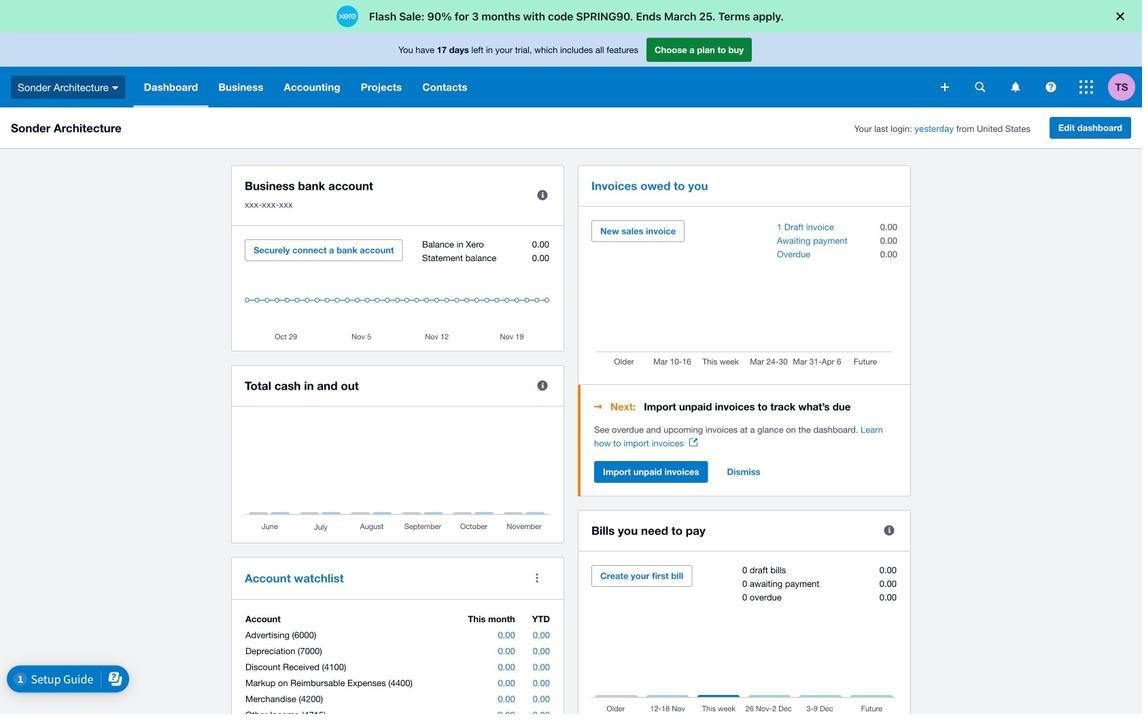 Task type: vqa. For each thing, say whether or not it's contained in the screenshot.
opens in a new tab Icon
yes



Task type: describe. For each thing, give the bounding box(es) containing it.
opens in a new tab image
[[690, 438, 698, 447]]

empty state widget for the total cash in and out feature, displaying a column graph summarising bank transaction data as total money in versus total money out across all connected bank accounts, enabling a visual comparison of the two amounts. image
[[245, 420, 551, 533]]

1 horizontal spatial svg image
[[1047, 82, 1057, 92]]



Task type: locate. For each thing, give the bounding box(es) containing it.
svg image
[[1047, 82, 1057, 92], [112, 86, 119, 90]]

dialog
[[0, 0, 1143, 33]]

empty state bank feed widget with a tooltip explaining the feature. includes a 'securely connect a bank account' button and a data-less flat line graph marking four weekly dates, indicating future account balance tracking. image
[[245, 239, 551, 341]]

0 horizontal spatial svg image
[[112, 86, 119, 90]]

panel body document
[[595, 423, 898, 450], [595, 423, 898, 450]]

svg image
[[1080, 80, 1094, 94], [976, 82, 986, 92], [1012, 82, 1021, 92], [941, 83, 950, 91]]

banner
[[0, 33, 1143, 107]]

heading
[[595, 399, 898, 415]]

accounts watchlist options image
[[524, 565, 551, 592]]

empty state of the bills widget with a 'create your first bill' button and an unpopulated column graph. image
[[592, 565, 898, 714]]



